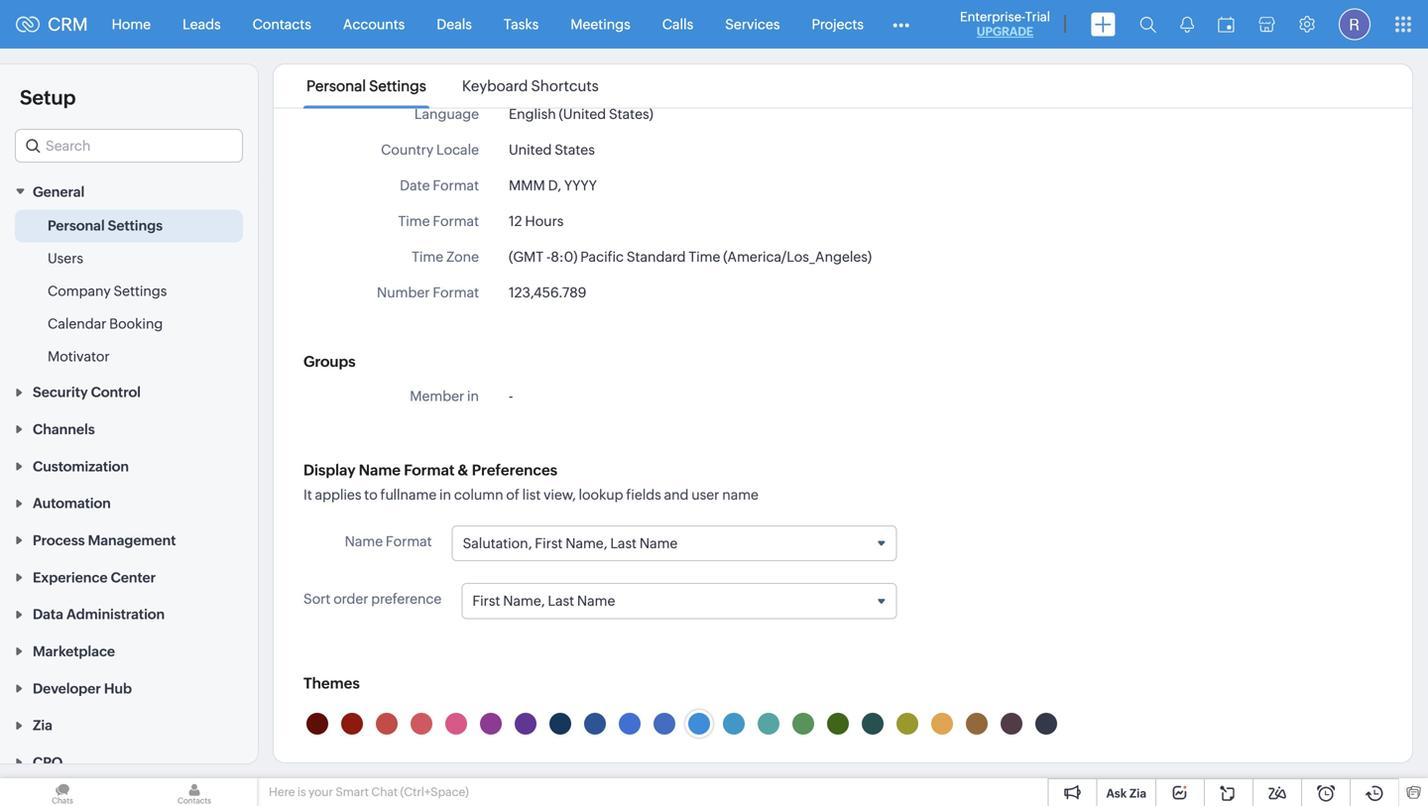 Task type: vqa. For each thing, say whether or not it's contained in the screenshot.
Home 'link'
yes



Task type: locate. For each thing, give the bounding box(es) containing it.
last down fields
[[610, 536, 637, 551]]

projects
[[812, 16, 864, 32]]

1 vertical spatial in
[[439, 487, 451, 503]]

1 vertical spatial personal
[[48, 218, 105, 233]]

- right member in
[[509, 388, 513, 404]]

salutation, first name, last name
[[463, 536, 678, 551]]

process management button
[[0, 521, 258, 558]]

security
[[33, 385, 88, 400]]

automation
[[33, 496, 111, 511]]

automation button
[[0, 484, 258, 521]]

zia up cpq
[[33, 718, 52, 734]]

of
[[506, 487, 520, 503]]

lookup
[[579, 487, 623, 503]]

(america/los_angeles)
[[723, 249, 872, 265]]

1 horizontal spatial first
[[535, 536, 563, 551]]

groups
[[304, 353, 356, 370]]

1 horizontal spatial -
[[546, 249, 551, 265]]

1 vertical spatial name,
[[503, 593, 545, 609]]

name
[[359, 462, 401, 479], [345, 534, 383, 549], [640, 536, 678, 551], [577, 593, 615, 609]]

personal settings down general dropdown button
[[48, 218, 163, 233]]

first down view, in the bottom of the page
[[535, 536, 563, 551]]

First Name, Last Name field
[[463, 584, 896, 618]]

here is your smart chat (ctrl+space)
[[269, 786, 469, 799]]

1 vertical spatial first
[[472, 593, 500, 609]]

projects link
[[796, 0, 880, 48]]

personal settings link
[[304, 77, 429, 95], [48, 216, 163, 235]]

0 vertical spatial -
[[546, 249, 551, 265]]

personal settings link down general dropdown button
[[48, 216, 163, 235]]

name, down lookup
[[566, 536, 607, 551]]

it
[[304, 487, 312, 503]]

format down 'zone'
[[433, 285, 479, 301]]

(ctrl+space)
[[400, 786, 469, 799]]

mmm
[[509, 178, 545, 193]]

1 horizontal spatial personal
[[307, 77, 366, 95]]

personal up users
[[48, 218, 105, 233]]

name, inside field
[[503, 593, 545, 609]]

time right standard
[[689, 249, 720, 265]]

upgrade
[[977, 25, 1034, 38]]

format
[[433, 178, 479, 193], [433, 213, 479, 229], [433, 285, 479, 301], [404, 462, 455, 479], [386, 534, 432, 549]]

logo image
[[16, 16, 40, 32]]

accounts
[[343, 16, 405, 32]]

to
[[364, 487, 378, 503]]

motivator link
[[48, 346, 110, 366]]

first down the salutation, at the bottom left of page
[[472, 593, 500, 609]]

in left column
[[439, 487, 451, 503]]

list
[[289, 64, 617, 108]]

format up 'zone'
[[433, 213, 479, 229]]

1 vertical spatial personal settings link
[[48, 216, 163, 235]]

zia right ask
[[1130, 787, 1147, 800]]

zia inside dropdown button
[[33, 718, 52, 734]]

0 horizontal spatial -
[[509, 388, 513, 404]]

marketplace button
[[0, 632, 258, 670]]

0 horizontal spatial zia
[[33, 718, 52, 734]]

1 vertical spatial settings
[[108, 218, 163, 233]]

0 horizontal spatial in
[[439, 487, 451, 503]]

chats image
[[0, 779, 125, 806]]

create menu image
[[1091, 12, 1116, 36]]

country
[[381, 142, 434, 158]]

home link
[[96, 0, 167, 48]]

1 vertical spatial personal settings
[[48, 218, 163, 233]]

name,
[[566, 536, 607, 551], [503, 593, 545, 609]]

in right member
[[467, 388, 479, 404]]

data administration
[[33, 607, 165, 623]]

0 vertical spatial personal settings link
[[304, 77, 429, 95]]

last down "salutation, first name, last name" on the bottom left of page
[[548, 593, 574, 609]]

name inside display name format & preferences it applies to fullname in column of list view, lookup fields and user name
[[359, 462, 401, 479]]

signals image
[[1180, 16, 1194, 33]]

company settings link
[[48, 281, 167, 301]]

search element
[[1128, 0, 1168, 49]]

customization
[[33, 459, 129, 474]]

1 horizontal spatial personal settings link
[[304, 77, 429, 95]]

channels
[[33, 422, 95, 437]]

general button
[[0, 173, 258, 210]]

personal inside general region
[[48, 218, 105, 233]]

personal settings inside general region
[[48, 218, 163, 233]]

hub
[[104, 681, 132, 697]]

calls link
[[646, 0, 709, 48]]

calendar
[[48, 316, 106, 332]]

keyboard shortcuts
[[462, 77, 599, 95]]

settings inside "link"
[[108, 218, 163, 233]]

personal down accounts
[[307, 77, 366, 95]]

developer hub button
[[0, 670, 258, 707]]

your
[[308, 786, 333, 799]]

Salutation, First Name, Last Name field
[[453, 527, 896, 561]]

meetings link
[[555, 0, 646, 48]]

cpq
[[33, 755, 63, 771]]

format down the fullname
[[386, 534, 432, 549]]

personal settings link down accounts
[[304, 77, 429, 95]]

salutation,
[[463, 536, 532, 551]]

format up the fullname
[[404, 462, 455, 479]]

time format
[[398, 213, 479, 229]]

crm
[[48, 14, 88, 34]]

states
[[555, 142, 595, 158]]

0 vertical spatial first
[[535, 536, 563, 551]]

time down date
[[398, 213, 430, 229]]

personal settings down accounts
[[307, 77, 426, 95]]

chat
[[371, 786, 398, 799]]

locale
[[436, 142, 479, 158]]

time
[[398, 213, 430, 229], [412, 249, 443, 265], [689, 249, 720, 265]]

first
[[535, 536, 563, 551], [472, 593, 500, 609]]

settings down general dropdown button
[[108, 218, 163, 233]]

developer hub
[[33, 681, 132, 697]]

0 vertical spatial in
[[467, 388, 479, 404]]

personal settings
[[307, 77, 426, 95], [48, 218, 163, 233]]

zia button
[[0, 707, 258, 744]]

time left 'zone'
[[412, 249, 443, 265]]

0 horizontal spatial personal settings
[[48, 218, 163, 233]]

users
[[48, 250, 83, 266]]

calls
[[662, 16, 694, 32]]

view,
[[544, 487, 576, 503]]

name down fields
[[640, 536, 678, 551]]

2 vertical spatial settings
[[114, 283, 167, 299]]

0 vertical spatial personal settings
[[307, 77, 426, 95]]

None field
[[15, 129, 243, 163]]

name format
[[345, 534, 432, 549]]

company
[[48, 283, 111, 299]]

format for number format
[[433, 285, 479, 301]]

shortcuts
[[531, 77, 599, 95]]

country locale
[[381, 142, 479, 158]]

yyyy
[[564, 178, 597, 193]]

last
[[610, 536, 637, 551], [548, 593, 574, 609]]

contacts image
[[132, 779, 257, 806]]

keyboard shortcuts link
[[459, 77, 602, 95]]

name up to
[[359, 462, 401, 479]]

settings up booking
[[114, 283, 167, 299]]

-
[[546, 249, 551, 265], [509, 388, 513, 404]]

data
[[33, 607, 63, 623]]

0 vertical spatial last
[[610, 536, 637, 551]]

applies
[[315, 487, 361, 503]]

1 vertical spatial zia
[[1130, 787, 1147, 800]]

format down locale
[[433, 178, 479, 193]]

profile element
[[1327, 0, 1383, 48]]

deals
[[437, 16, 472, 32]]

1 horizontal spatial personal settings
[[307, 77, 426, 95]]

trial
[[1025, 9, 1050, 24]]

name down "salutation, first name, last name" on the bottom left of page
[[577, 593, 615, 609]]

0 horizontal spatial last
[[548, 593, 574, 609]]

1 horizontal spatial name,
[[566, 536, 607, 551]]

0 horizontal spatial personal
[[48, 218, 105, 233]]

- right (gmt
[[546, 249, 551, 265]]

search image
[[1140, 16, 1156, 33]]

booking
[[109, 316, 163, 332]]

english
[[509, 106, 556, 122]]

setup
[[20, 86, 76, 109]]

1 horizontal spatial last
[[610, 536, 637, 551]]

0 horizontal spatial first
[[472, 593, 500, 609]]

0 horizontal spatial name,
[[503, 593, 545, 609]]

0 horizontal spatial personal settings link
[[48, 216, 163, 235]]

name, down the salutation, at the bottom left of page
[[503, 593, 545, 609]]

settings up language in the left top of the page
[[369, 77, 426, 95]]

0 vertical spatial name,
[[566, 536, 607, 551]]

0 vertical spatial zia
[[33, 718, 52, 734]]

1 vertical spatial last
[[548, 593, 574, 609]]



Task type: describe. For each thing, give the bounding box(es) containing it.
first inside 'field'
[[535, 536, 563, 551]]

services link
[[709, 0, 796, 48]]

member in
[[410, 388, 479, 404]]

deals link
[[421, 0, 488, 48]]

process
[[33, 533, 85, 548]]

8:0)
[[551, 249, 578, 265]]

1 horizontal spatial in
[[467, 388, 479, 404]]

language
[[414, 106, 479, 122]]

security control
[[33, 385, 141, 400]]

fullname
[[380, 487, 437, 503]]

time for time format
[[398, 213, 430, 229]]

format for name format
[[386, 534, 432, 549]]

format for time format
[[433, 213, 479, 229]]

tasks link
[[488, 0, 555, 48]]

english (united states)
[[509, 106, 653, 122]]

calendar booking link
[[48, 314, 163, 334]]

Other Modules field
[[880, 8, 922, 40]]

hours
[[525, 213, 564, 229]]

meetings
[[571, 16, 631, 32]]

sort
[[304, 591, 331, 607]]

home
[[112, 16, 151, 32]]

number format
[[377, 285, 479, 301]]

signals element
[[1168, 0, 1206, 49]]

cpq button
[[0, 744, 258, 781]]

data administration button
[[0, 595, 258, 632]]

user
[[692, 487, 719, 503]]

settings for personal settings "link" for users link
[[108, 218, 163, 233]]

themes
[[304, 675, 360, 692]]

list containing personal settings
[[289, 64, 617, 108]]

zone
[[446, 249, 479, 265]]

0 vertical spatial settings
[[369, 77, 426, 95]]

marketplace
[[33, 644, 115, 660]]

profile image
[[1339, 8, 1371, 40]]

time for time zone
[[412, 249, 443, 265]]

(gmt
[[509, 249, 544, 265]]

name
[[722, 487, 759, 503]]

time zone
[[412, 249, 479, 265]]

states)
[[609, 106, 653, 122]]

experience center
[[33, 570, 156, 586]]

users link
[[48, 248, 83, 268]]

united states
[[509, 142, 595, 158]]

member
[[410, 388, 464, 404]]

united
[[509, 142, 552, 158]]

experience
[[33, 570, 108, 586]]

administration
[[66, 607, 165, 623]]

is
[[297, 786, 306, 799]]

name inside field
[[577, 593, 615, 609]]

leads link
[[167, 0, 237, 48]]

format for date format
[[433, 178, 479, 193]]

123,456.789
[[509, 285, 587, 301]]

fields
[[626, 487, 661, 503]]

1 horizontal spatial zia
[[1130, 787, 1147, 800]]

tasks
[[504, 16, 539, 32]]

crm link
[[16, 14, 88, 34]]

last inside salutation, first name, last name 'field'
[[610, 536, 637, 551]]

settings for company settings link
[[114, 283, 167, 299]]

display
[[304, 462, 356, 479]]

personal settings link for keyboard shortcuts link
[[304, 77, 429, 95]]

ask
[[1106, 787, 1127, 800]]

here
[[269, 786, 295, 799]]

first name, last name
[[472, 593, 615, 609]]

d,
[[548, 178, 561, 193]]

experience center button
[[0, 558, 258, 595]]

Search text field
[[16, 130, 242, 162]]

number
[[377, 285, 430, 301]]

1 vertical spatial -
[[509, 388, 513, 404]]

create menu element
[[1079, 0, 1128, 48]]

security control button
[[0, 373, 258, 410]]

management
[[88, 533, 176, 548]]

name inside 'field'
[[640, 536, 678, 551]]

name down to
[[345, 534, 383, 549]]

in inside display name format & preferences it applies to fullname in column of list view, lookup fields and user name
[[439, 487, 451, 503]]

enterprise-trial upgrade
[[960, 9, 1050, 38]]

contacts
[[253, 16, 311, 32]]

channels button
[[0, 410, 258, 447]]

12 hours
[[509, 213, 564, 229]]

0 vertical spatial personal
[[307, 77, 366, 95]]

format inside display name format & preferences it applies to fullname in column of list view, lookup fields and user name
[[404, 462, 455, 479]]

general region
[[0, 210, 258, 373]]

customization button
[[0, 447, 258, 484]]

general
[[33, 184, 85, 200]]

standard
[[627, 249, 686, 265]]

center
[[111, 570, 156, 586]]

control
[[91, 385, 141, 400]]

leads
[[183, 16, 221, 32]]

first inside field
[[472, 593, 500, 609]]

personal settings link for users link
[[48, 216, 163, 235]]

calendar image
[[1218, 16, 1235, 32]]

name, inside 'field'
[[566, 536, 607, 551]]

preferences
[[472, 462, 558, 479]]

last inside first name, last name field
[[548, 593, 574, 609]]

smart
[[336, 786, 369, 799]]

developer
[[33, 681, 101, 697]]

keyboard
[[462, 77, 528, 95]]

(united
[[559, 106, 606, 122]]

preference
[[371, 591, 442, 607]]



